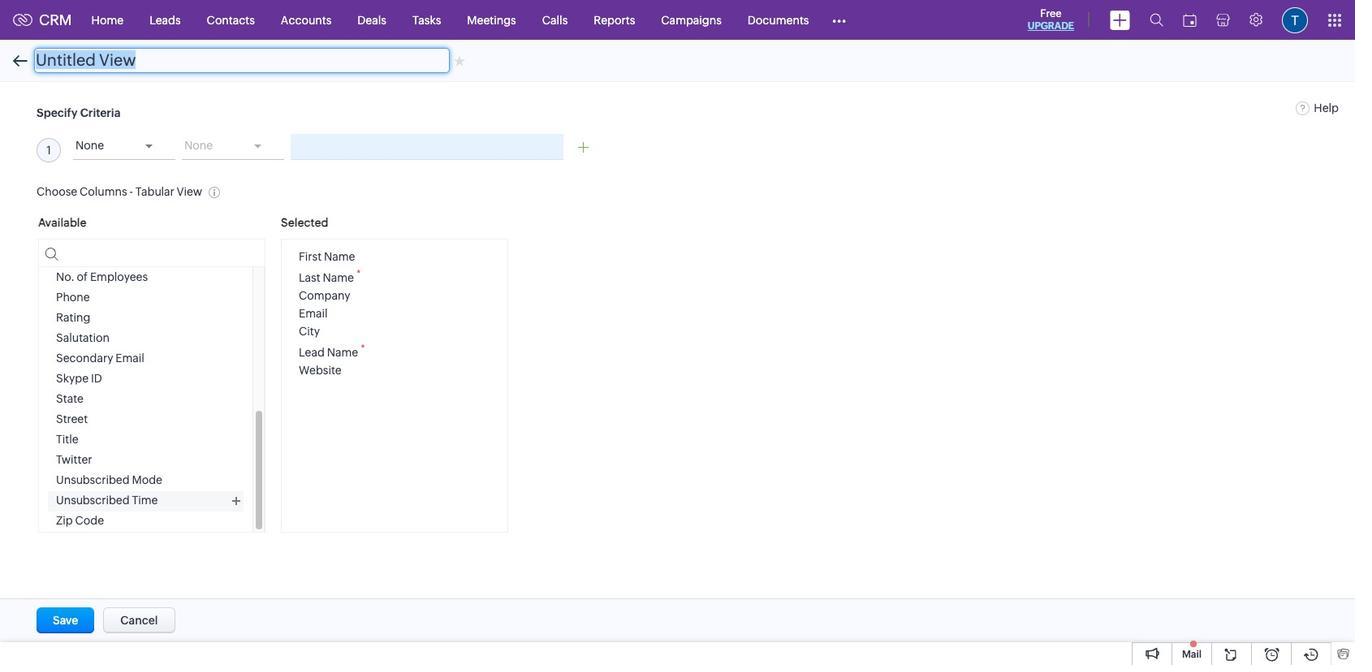 Task type: locate. For each thing, give the bounding box(es) containing it.
help
[[1314, 102, 1339, 115]]

0 horizontal spatial none field
[[73, 134, 175, 160]]

name inside company email city lead name *
[[327, 346, 358, 359]]

employees
[[90, 271, 148, 284]]

leads link
[[137, 0, 194, 39]]

crm
[[39, 11, 72, 28]]

create menu image
[[1110, 10, 1131, 30]]

none
[[76, 139, 104, 152], [184, 139, 213, 152]]

time
[[132, 494, 158, 507]]

no.
[[56, 271, 75, 284]]

search element
[[1140, 0, 1174, 40]]

0 vertical spatial unsubscribed
[[56, 474, 130, 487]]

1 horizontal spatial none
[[184, 139, 213, 152]]

unsubscribed up unsubscribed time
[[56, 474, 130, 487]]

phone
[[56, 291, 90, 304]]

calendar image
[[1183, 13, 1197, 26]]

tasks link
[[400, 0, 454, 39]]

city
[[299, 325, 320, 338]]

twitter
[[56, 453, 92, 466]]

choose columns - tabular view
[[37, 185, 202, 198]]

0 vertical spatial *
[[357, 268, 361, 280]]

no. of employees phone rating salutation secondary email skype id state street title twitter unsubscribed mode
[[56, 271, 162, 487]]

company email city lead name *
[[299, 289, 365, 359]]

criteria
[[80, 106, 121, 119]]

None text field
[[39, 240, 265, 267]]

email right secondary at bottom left
[[116, 352, 144, 365]]

2 none field from the left
[[182, 134, 284, 160]]

*
[[357, 268, 361, 280], [361, 343, 365, 354]]

deals
[[358, 13, 387, 26]]

skype
[[56, 372, 89, 385]]

1 vertical spatial name
[[323, 271, 354, 284]]

company
[[299, 289, 351, 302]]

tabular
[[135, 185, 174, 198]]

None submit
[[37, 608, 95, 633]]

None button
[[103, 608, 175, 633]]

website
[[299, 364, 342, 377]]

name right first
[[324, 250, 355, 263]]

last
[[299, 271, 321, 284]]

meetings link
[[454, 0, 529, 39]]

unsubscribed time
[[56, 494, 158, 507]]

1 vertical spatial email
[[116, 352, 144, 365]]

reports link
[[581, 0, 648, 39]]

0 horizontal spatial email
[[116, 352, 144, 365]]

first
[[299, 250, 322, 263]]

unsubscribed inside no. of employees phone rating salutation secondary email skype id state street title twitter unsubscribed mode
[[56, 474, 130, 487]]

home link
[[78, 0, 137, 39]]

1 unsubscribed from the top
[[56, 474, 130, 487]]

name up website on the bottom left
[[327, 346, 358, 359]]

free upgrade
[[1028, 7, 1075, 32]]

street
[[56, 413, 88, 426]]

view
[[177, 185, 202, 198]]

0 vertical spatial email
[[299, 307, 328, 320]]

None field
[[73, 134, 175, 160], [182, 134, 284, 160]]

name
[[324, 250, 355, 263], [323, 271, 354, 284], [327, 346, 358, 359]]

None text field
[[34, 48, 450, 73], [291, 134, 564, 160], [34, 48, 450, 73], [291, 134, 564, 160]]

reports
[[594, 13, 635, 26]]

1 horizontal spatial none field
[[182, 134, 284, 160]]

2 none from the left
[[184, 139, 213, 152]]

none field down criteria
[[73, 134, 175, 160]]

none down criteria
[[76, 139, 104, 152]]

2 vertical spatial name
[[327, 346, 358, 359]]

1 vertical spatial *
[[361, 343, 365, 354]]

* inside company email city lead name *
[[361, 343, 365, 354]]

crm link
[[13, 11, 72, 28]]

help link
[[1297, 102, 1339, 115]]

documents
[[748, 13, 809, 26]]

documents link
[[735, 0, 822, 39]]

* right the lead
[[361, 343, 365, 354]]

email inside no. of employees phone rating salutation secondary email skype id state street title twitter unsubscribed mode
[[116, 352, 144, 365]]

id
[[91, 372, 102, 385]]

leads
[[150, 13, 181, 26]]

email up city
[[299, 307, 328, 320]]

1 none from the left
[[76, 139, 104, 152]]

name up company
[[323, 271, 354, 284]]

unsubscribed
[[56, 474, 130, 487], [56, 494, 130, 507]]

0 horizontal spatial none
[[76, 139, 104, 152]]

* right 'last'
[[357, 268, 361, 280]]

unsubscribed up code
[[56, 494, 130, 507]]

1 vertical spatial unsubscribed
[[56, 494, 130, 507]]

zip code
[[56, 514, 104, 527]]

email
[[299, 307, 328, 320], [116, 352, 144, 365]]

none field up the view
[[182, 134, 284, 160]]

mode
[[132, 474, 162, 487]]

1 horizontal spatial email
[[299, 307, 328, 320]]

* inside 'first name last name *'
[[357, 268, 361, 280]]

none up the view
[[184, 139, 213, 152]]

tasks
[[413, 13, 441, 26]]



Task type: describe. For each thing, give the bounding box(es) containing it.
available
[[38, 216, 87, 229]]

Other Modules field
[[822, 7, 857, 33]]

secondary
[[56, 352, 113, 365]]

selected
[[281, 216, 328, 229]]

calls link
[[529, 0, 581, 39]]

search image
[[1150, 13, 1164, 27]]

upgrade
[[1028, 20, 1075, 32]]

profile element
[[1273, 0, 1318, 39]]

columns
[[80, 185, 127, 198]]

contacts link
[[194, 0, 268, 39]]

rating
[[56, 311, 90, 324]]

lead
[[299, 346, 325, 359]]

specify
[[37, 106, 78, 119]]

none for first none field from the right
[[184, 139, 213, 152]]

first name last name *
[[299, 250, 361, 284]]

title
[[56, 433, 78, 446]]

email inside company email city lead name *
[[299, 307, 328, 320]]

-
[[130, 185, 133, 198]]

mail
[[1183, 649, 1202, 660]]

help specify criteria
[[37, 102, 1339, 119]]

campaigns link
[[648, 0, 735, 39]]

state
[[56, 393, 84, 406]]

free
[[1041, 7, 1062, 19]]

campaigns
[[661, 13, 722, 26]]

accounts link
[[268, 0, 345, 39]]

1 none field from the left
[[73, 134, 175, 160]]

none for second none field from the right
[[76, 139, 104, 152]]

meetings
[[467, 13, 516, 26]]

of
[[77, 271, 88, 284]]

zip
[[56, 514, 73, 527]]

0 vertical spatial name
[[324, 250, 355, 263]]

create menu element
[[1101, 0, 1140, 39]]

salutation
[[56, 332, 110, 345]]

deals link
[[345, 0, 400, 39]]

accounts
[[281, 13, 332, 26]]

contacts
[[207, 13, 255, 26]]

code
[[75, 514, 104, 527]]

mark as favorite image
[[454, 54, 465, 67]]

profile image
[[1282, 7, 1308, 33]]

2 unsubscribed from the top
[[56, 494, 130, 507]]

choose
[[37, 185, 77, 198]]

calls
[[542, 13, 568, 26]]

home
[[91, 13, 124, 26]]



Task type: vqa. For each thing, say whether or not it's contained in the screenshot.
leftmost $
no



